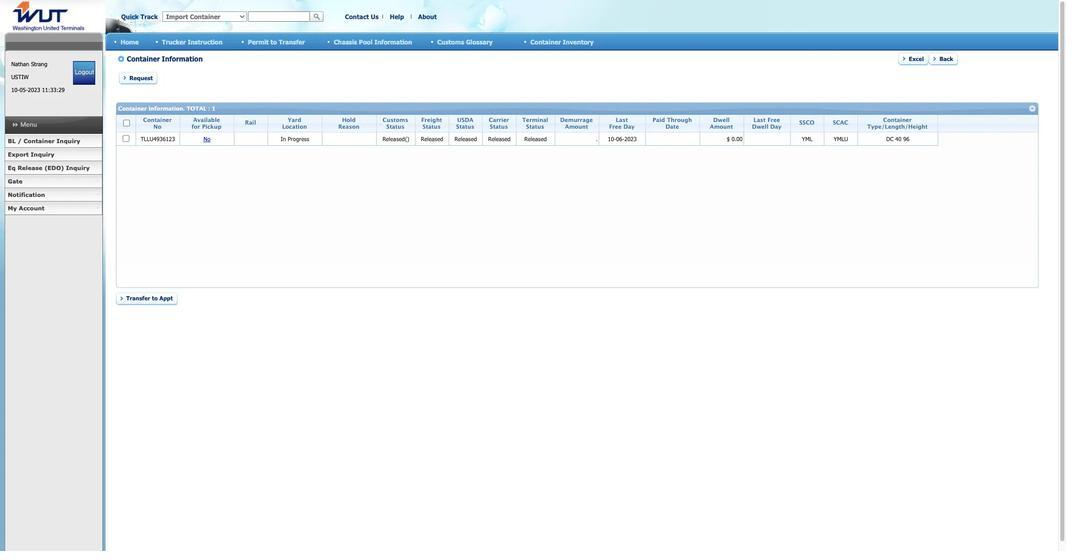 Task type: locate. For each thing, give the bounding box(es) containing it.
help
[[390, 13, 404, 20]]

ustiw
[[11, 73, 29, 80]]

0 vertical spatial inquiry
[[57, 138, 80, 144]]

glossary
[[466, 38, 493, 45]]

pool
[[359, 38, 373, 45]]

login image
[[73, 61, 95, 85]]

notification link
[[5, 188, 102, 202]]

chassis pool information
[[334, 38, 412, 45]]

inquiry up export inquiry link
[[57, 138, 80, 144]]

inquiry down bl / container inquiry
[[31, 151, 54, 158]]

customs
[[437, 38, 464, 45]]

inquiry right (edo)
[[66, 165, 90, 171]]

account
[[19, 205, 45, 212]]

notification
[[8, 191, 45, 198]]

eq release (edo) inquiry link
[[5, 161, 102, 175]]

trucker
[[162, 38, 186, 45]]

1 horizontal spatial container
[[530, 38, 561, 45]]

inquiry for container
[[57, 138, 80, 144]]

inquiry for (edo)
[[66, 165, 90, 171]]

eq release (edo) inquiry
[[8, 165, 90, 171]]

05-
[[19, 86, 28, 93]]

my account link
[[5, 202, 102, 215]]

container left inventory
[[530, 38, 561, 45]]

quick track
[[121, 13, 158, 20]]

0 vertical spatial container
[[530, 38, 561, 45]]

trucker instruction
[[162, 38, 223, 45]]

0 horizontal spatial container
[[24, 138, 55, 144]]

to
[[271, 38, 277, 45]]

inquiry inside eq release (edo) inquiry link
[[66, 165, 90, 171]]

inquiry inside bl / container inquiry link
[[57, 138, 80, 144]]

home
[[121, 38, 139, 45]]

my account
[[8, 205, 45, 212]]

about
[[418, 13, 437, 20]]

inquiry
[[57, 138, 80, 144], [31, 151, 54, 158], [66, 165, 90, 171]]

chassis
[[334, 38, 357, 45]]

container up export inquiry
[[24, 138, 55, 144]]

(edo)
[[44, 165, 64, 171]]

1 vertical spatial inquiry
[[31, 151, 54, 158]]

instruction
[[188, 38, 223, 45]]

customs glossary
[[437, 38, 493, 45]]

contact
[[345, 13, 369, 20]]

2 vertical spatial inquiry
[[66, 165, 90, 171]]

container
[[530, 38, 561, 45], [24, 138, 55, 144]]

1 vertical spatial container
[[24, 138, 55, 144]]

nathan
[[11, 61, 29, 67]]

None text field
[[248, 11, 310, 22]]



Task type: describe. For each thing, give the bounding box(es) containing it.
my
[[8, 205, 17, 212]]

10-
[[11, 86, 19, 93]]

export inquiry link
[[5, 148, 102, 161]]

about link
[[418, 13, 437, 20]]

information
[[374, 38, 412, 45]]

track
[[141, 13, 158, 20]]

inventory
[[563, 38, 594, 45]]

10-05-2023 11:33:29
[[11, 86, 65, 93]]

container inside bl / container inquiry link
[[24, 138, 55, 144]]

2023
[[28, 86, 40, 93]]

bl / container inquiry link
[[5, 135, 102, 148]]

strang
[[31, 61, 47, 67]]

permit to transfer
[[248, 38, 305, 45]]

bl
[[8, 138, 16, 144]]

quick
[[121, 13, 139, 20]]

contact us link
[[345, 13, 379, 20]]

permit
[[248, 38, 269, 45]]

help link
[[390, 13, 404, 20]]

bl / container inquiry
[[8, 138, 80, 144]]

11:33:29
[[42, 86, 65, 93]]

transfer
[[279, 38, 305, 45]]

nathan strang
[[11, 61, 47, 67]]

inquiry inside export inquiry link
[[31, 151, 54, 158]]

gate
[[8, 178, 23, 185]]

eq
[[8, 165, 16, 171]]

export
[[8, 151, 29, 158]]

/
[[18, 138, 22, 144]]

container inventory
[[530, 38, 594, 45]]

contact us
[[345, 13, 379, 20]]

release
[[18, 165, 42, 171]]

export inquiry
[[8, 151, 54, 158]]

us
[[371, 13, 379, 20]]

gate link
[[5, 175, 102, 188]]



Task type: vqa. For each thing, say whether or not it's contained in the screenshot.
text field
yes



